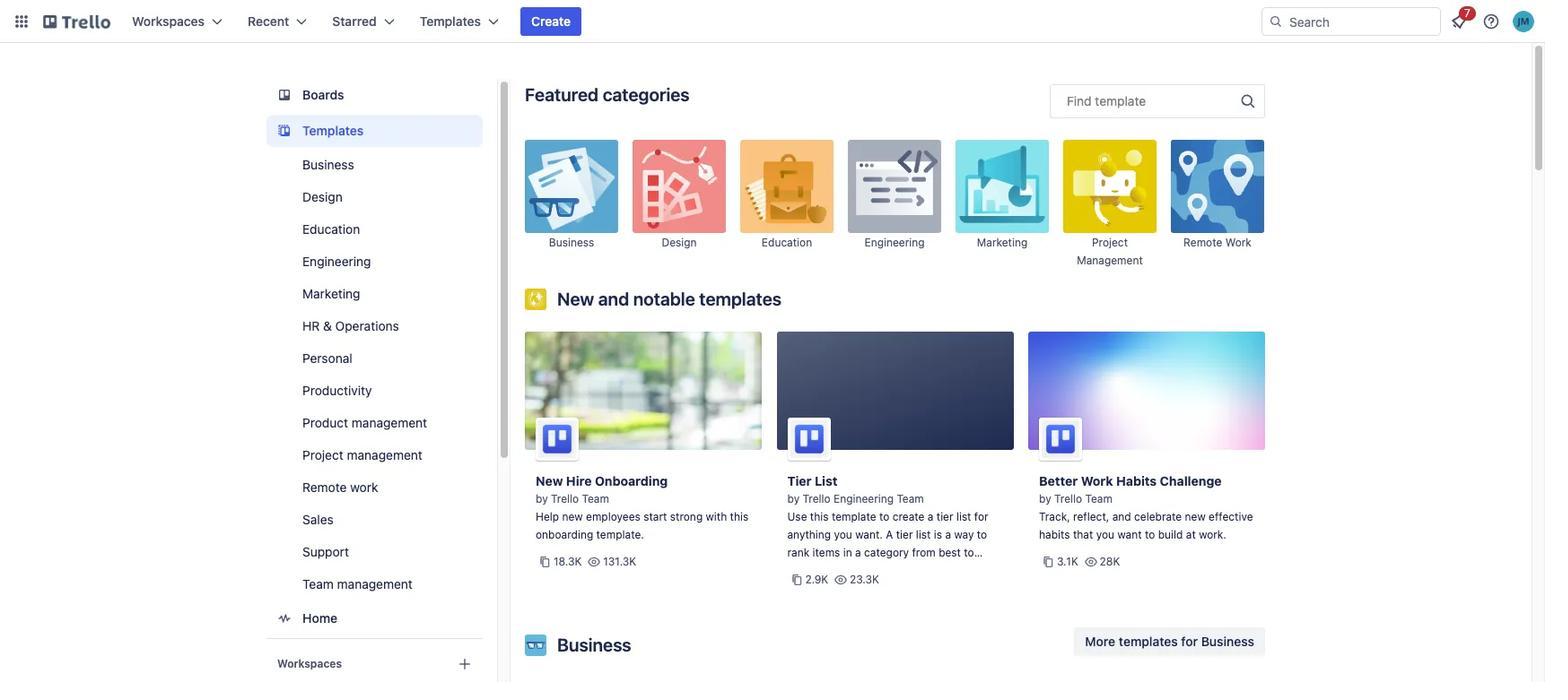 Task type: describe. For each thing, give the bounding box(es) containing it.
template inside field
[[1095, 93, 1146, 109]]

0 horizontal spatial education
[[302, 222, 360, 237]]

starred button
[[321, 7, 405, 36]]

design icon image
[[633, 140, 726, 233]]

management for the bottommost project management link
[[347, 448, 422, 463]]

new inside better work habits challenge by trello team track, reflect, and celebrate new effective habits that you want to build at work.
[[1185, 511, 1206, 524]]

education icon image
[[740, 140, 834, 233]]

hr & operations
[[302, 319, 399, 334]]

business link for the rightmost engineering link
[[525, 140, 618, 269]]

28k
[[1100, 555, 1120, 569]]

from
[[912, 546, 936, 560]]

home image
[[274, 608, 295, 630]]

by inside better work habits challenge by trello team track, reflect, and celebrate new effective habits that you want to build at work.
[[1039, 493, 1051, 506]]

start
[[643, 511, 667, 524]]

3.1k
[[1057, 555, 1078, 569]]

work.
[[1199, 528, 1226, 542]]

engineering inside tier list by trello engineering team use this template to create a tier list for anything you want. a tier list is a way to rank items in a category from best to worst. this could be: best nba players, goat'd pasta dishes, and tastiest fast food joints.
[[834, 493, 894, 506]]

search image
[[1269, 14, 1283, 29]]

primary element
[[0, 0, 1545, 43]]

1 horizontal spatial marketing
[[977, 236, 1027, 249]]

you inside tier list by trello engineering team use this template to create a tier list for anything you want. a tier list is a way to rank items in a category from best to worst. this could be: best nba players, goat'd pasta dishes, and tastiest fast food joints.
[[834, 528, 852, 542]]

create
[[531, 13, 571, 29]]

starred
[[332, 13, 377, 29]]

personal link
[[266, 345, 483, 373]]

employees
[[586, 511, 640, 524]]

trello inside new hire onboarding by trello team help new employees start strong with this onboarding template.
[[551, 493, 579, 506]]

anything
[[787, 528, 831, 542]]

track,
[[1039, 511, 1070, 524]]

with
[[706, 511, 727, 524]]

engineering icon image
[[848, 140, 941, 233]]

way
[[954, 528, 974, 542]]

0 horizontal spatial best
[[896, 564, 918, 578]]

this
[[821, 564, 843, 578]]

hr
[[302, 319, 320, 334]]

nba
[[921, 564, 944, 578]]

marketing link for the left engineering link
[[266, 280, 483, 309]]

0 horizontal spatial work
[[350, 480, 378, 495]]

team management
[[302, 577, 413, 592]]

tier
[[787, 474, 812, 489]]

home
[[302, 611, 337, 626]]

to up the a
[[879, 511, 889, 524]]

template board image
[[274, 120, 295, 142]]

template.
[[596, 528, 644, 542]]

Search field
[[1283, 8, 1440, 35]]

support
[[302, 545, 349, 560]]

2 business icon image from the top
[[525, 635, 546, 657]]

&
[[323, 319, 332, 334]]

templates button
[[409, 7, 510, 36]]

workspaces inside popup button
[[132, 13, 205, 29]]

0 vertical spatial remote work link
[[1171, 140, 1264, 269]]

for inside tier list by trello engineering team use this template to create a tier list for anything you want. a tier list is a way to rank items in a category from best to worst. this could be: best nba players, goat'd pasta dishes, and tastiest fast food joints.
[[974, 511, 988, 524]]

product management link
[[266, 409, 483, 438]]

home link
[[266, 603, 483, 635]]

new for new and notable templates
[[557, 289, 594, 310]]

is
[[934, 528, 942, 542]]

challenge
[[1160, 474, 1222, 489]]

create button
[[520, 7, 582, 36]]

0 vertical spatial project management
[[1077, 236, 1143, 267]]

onboarding
[[595, 474, 668, 489]]

hire
[[566, 474, 592, 489]]

joints.
[[813, 600, 844, 614]]

1 horizontal spatial remote work
[[1184, 236, 1252, 249]]

trello team image
[[1039, 418, 1082, 461]]

management for team management link
[[337, 577, 413, 592]]

1 vertical spatial project management link
[[266, 441, 483, 470]]

1 horizontal spatial engineering link
[[848, 140, 941, 269]]

recent button
[[237, 7, 318, 36]]

this inside tier list by trello engineering team use this template to create a tier list for anything you want. a tier list is a way to rank items in a category from best to worst. this could be: best nba players, goat'd pasta dishes, and tastiest fast food joints.
[[810, 511, 829, 524]]

131.3k
[[603, 555, 636, 569]]

project inside the project management
[[1092, 236, 1128, 249]]

7 notifications image
[[1448, 11, 1470, 32]]

operations
[[335, 319, 399, 334]]

in
[[843, 546, 852, 560]]

strong
[[670, 511, 703, 524]]

business link for the left engineering link
[[266, 151, 483, 179]]

0 vertical spatial remote
[[1184, 236, 1222, 249]]

1 horizontal spatial design
[[662, 236, 697, 249]]

more templates for business button
[[1074, 628, 1265, 657]]

better work habits challenge by trello team track, reflect, and celebrate new effective habits that you want to build at work.
[[1039, 474, 1253, 542]]

design link for business link associated with the rightmost engineering link
[[633, 140, 726, 269]]

rank
[[787, 546, 809, 560]]

productivity link
[[266, 377, 483, 406]]

build
[[1158, 528, 1183, 542]]

habits
[[1116, 474, 1157, 489]]

reflect,
[[1073, 511, 1109, 524]]

want
[[1117, 528, 1142, 542]]

more templates for business
[[1085, 634, 1254, 650]]

you inside better work habits challenge by trello team track, reflect, and celebrate new effective habits that you want to build at work.
[[1096, 528, 1114, 542]]

design link for business link for the left engineering link
[[266, 183, 483, 212]]

effective
[[1209, 511, 1253, 524]]

create
[[892, 511, 924, 524]]

1 horizontal spatial workspaces
[[277, 658, 342, 671]]

to up 'players,' at the right bottom of the page
[[964, 546, 974, 560]]

tier list by trello engineering team use this template to create a tier list for anything you want. a tier list is a way to rank items in a category from best to worst. this could be: best nba players, goat'd pasta dishes, and tastiest fast food joints.
[[787, 474, 988, 614]]

categories
[[603, 84, 690, 105]]

0 vertical spatial list
[[956, 511, 971, 524]]

0 horizontal spatial engineering link
[[266, 248, 483, 276]]

23.3k
[[850, 573, 879, 587]]

be:
[[877, 564, 893, 578]]

0 horizontal spatial and
[[598, 289, 629, 310]]

Find template field
[[1050, 84, 1265, 118]]

notable
[[633, 289, 695, 310]]

team inside team management link
[[302, 577, 334, 592]]

new and notable templates
[[557, 289, 782, 310]]

jeremy miller (jeremymiller198) image
[[1513, 11, 1534, 32]]

category
[[864, 546, 909, 560]]

project management icon image
[[1063, 140, 1157, 233]]

trello inside better work habits challenge by trello team track, reflect, and celebrate new effective habits that you want to build at work.
[[1054, 493, 1082, 506]]

team management link
[[266, 571, 483, 599]]

1 vertical spatial list
[[916, 528, 931, 542]]

habits
[[1039, 528, 1070, 542]]

0 horizontal spatial tier
[[896, 528, 913, 542]]

team inside tier list by trello engineering team use this template to create a tier list for anything you want. a tier list is a way to rank items in a category from best to worst. this could be: best nba players, goat'd pasta dishes, and tastiest fast food joints.
[[897, 493, 924, 506]]

management for product management link
[[352, 415, 427, 431]]

by inside new hire onboarding by trello team help new employees start strong with this onboarding template.
[[536, 493, 548, 506]]

onboarding
[[536, 528, 593, 542]]



Task type: locate. For each thing, give the bounding box(es) containing it.
1 vertical spatial project
[[302, 448, 343, 463]]

engineering down engineering icon
[[864, 236, 925, 249]]

to
[[879, 511, 889, 524], [977, 528, 987, 542], [1145, 528, 1155, 542], [964, 546, 974, 560]]

and inside better work habits challenge by trello team track, reflect, and celebrate new effective habits that you want to build at work.
[[1112, 511, 1131, 524]]

and right dishes,
[[899, 582, 918, 596]]

1 horizontal spatial by
[[787, 493, 800, 506]]

design link
[[633, 140, 726, 269], [266, 183, 483, 212]]

hr & operations link
[[266, 312, 483, 341]]

18.3k
[[554, 555, 582, 569]]

2 by from the left
[[787, 493, 800, 506]]

1 horizontal spatial design link
[[633, 140, 726, 269]]

1 vertical spatial for
[[1181, 634, 1198, 650]]

2 vertical spatial a
[[855, 546, 861, 560]]

templates
[[420, 13, 481, 29], [302, 123, 364, 138]]

better
[[1039, 474, 1078, 489]]

1 horizontal spatial for
[[1181, 634, 1198, 650]]

project down project management icon at right top
[[1092, 236, 1128, 249]]

1 vertical spatial design
[[662, 236, 697, 249]]

new
[[562, 511, 583, 524], [1185, 511, 1206, 524]]

boards
[[302, 87, 344, 102]]

education link for the rightmost engineering link
[[740, 140, 834, 269]]

you right that
[[1096, 528, 1114, 542]]

list up way
[[956, 511, 971, 524]]

featured
[[525, 84, 598, 105]]

for inside "button"
[[1181, 634, 1198, 650]]

1 vertical spatial project management
[[302, 448, 422, 463]]

trello team image
[[536, 418, 579, 461]]

1 horizontal spatial template
[[1095, 93, 1146, 109]]

pasta
[[829, 582, 857, 596]]

1 horizontal spatial project
[[1092, 236, 1128, 249]]

1 horizontal spatial work
[[1225, 236, 1252, 249]]

trello down list
[[803, 493, 831, 506]]

for right more
[[1181, 634, 1198, 650]]

0 vertical spatial business icon image
[[525, 140, 618, 233]]

workspaces
[[132, 13, 205, 29], [277, 658, 342, 671]]

featured categories
[[525, 84, 690, 105]]

remote down remote work icon
[[1184, 236, 1222, 249]]

1 horizontal spatial education
[[762, 236, 812, 249]]

1 you from the left
[[834, 528, 852, 542]]

business inside more templates for business "button"
[[1201, 634, 1254, 650]]

boards link
[[266, 79, 483, 111]]

1 horizontal spatial project management
[[1077, 236, 1143, 267]]

1 vertical spatial workspaces
[[277, 658, 342, 671]]

1 vertical spatial engineering
[[302, 254, 371, 269]]

engineering up want.
[[834, 493, 894, 506]]

remote work up sales
[[302, 480, 378, 495]]

1 horizontal spatial remote
[[1184, 236, 1222, 249]]

design down templates link at the left top of page
[[302, 189, 343, 205]]

1 horizontal spatial you
[[1096, 528, 1114, 542]]

1 vertical spatial remote work
[[302, 480, 378, 495]]

2 vertical spatial and
[[899, 582, 918, 596]]

1 by from the left
[[536, 493, 548, 506]]

2 you from the left
[[1096, 528, 1114, 542]]

1 trello from the left
[[551, 493, 579, 506]]

fast
[[961, 582, 981, 596]]

best down is
[[939, 546, 961, 560]]

2 horizontal spatial a
[[945, 528, 951, 542]]

personal
[[302, 351, 352, 366]]

3 by from the left
[[1039, 493, 1051, 506]]

templates right notable
[[699, 289, 782, 310]]

marketing icon image
[[956, 140, 1049, 233]]

board image
[[274, 84, 295, 106]]

project
[[1092, 236, 1128, 249], [302, 448, 343, 463]]

0 vertical spatial project management link
[[1063, 140, 1157, 269]]

education
[[302, 222, 360, 237], [762, 236, 812, 249]]

engineering up the &
[[302, 254, 371, 269]]

design
[[302, 189, 343, 205], [662, 236, 697, 249]]

remote work link
[[1171, 140, 1264, 269], [266, 474, 483, 502]]

1 vertical spatial new
[[536, 474, 563, 489]]

0 horizontal spatial marketing link
[[266, 280, 483, 309]]

1 vertical spatial business icon image
[[525, 635, 546, 657]]

2 horizontal spatial by
[[1039, 493, 1051, 506]]

team down support
[[302, 577, 334, 592]]

1 vertical spatial a
[[945, 528, 951, 542]]

use
[[787, 511, 807, 524]]

1 horizontal spatial new
[[1185, 511, 1206, 524]]

items
[[812, 546, 840, 560]]

to inside better work habits challenge by trello team track, reflect, and celebrate new effective habits that you want to build at work.
[[1145, 528, 1155, 542]]

sales link
[[266, 506, 483, 535]]

remote work
[[1184, 236, 1252, 249], [302, 480, 378, 495]]

management down productivity link
[[352, 415, 427, 431]]

0 vertical spatial best
[[939, 546, 961, 560]]

templates link
[[266, 115, 483, 147]]

engineering link
[[848, 140, 941, 269], [266, 248, 483, 276]]

0 vertical spatial design
[[302, 189, 343, 205]]

new inside new hire onboarding by trello team help new employees start strong with this onboarding template.
[[536, 474, 563, 489]]

help
[[536, 511, 559, 524]]

trello inside tier list by trello engineering team use this template to create a tier list for anything you want. a tier list is a way to rank items in a category from best to worst. this could be: best nba players, goat'd pasta dishes, and tastiest fast food joints.
[[803, 493, 831, 506]]

team down work
[[1085, 493, 1112, 506]]

marketing down the 'marketing icon'
[[977, 236, 1027, 249]]

0 vertical spatial workspaces
[[132, 13, 205, 29]]

and inside tier list by trello engineering team use this template to create a tier list for anything you want. a tier list is a way to rank items in a category from best to worst. this could be: best nba players, goat'd pasta dishes, and tastiest fast food joints.
[[899, 582, 918, 596]]

project management
[[1077, 236, 1143, 267], [302, 448, 422, 463]]

0 horizontal spatial a
[[855, 546, 861, 560]]

0 vertical spatial marketing link
[[956, 140, 1049, 269]]

support link
[[266, 538, 483, 567]]

marketing
[[977, 236, 1027, 249], [302, 286, 360, 301]]

for
[[974, 511, 988, 524], [1181, 634, 1198, 650]]

by inside tier list by trello engineering team use this template to create a tier list for anything you want. a tier list is a way to rank items in a category from best to worst. this could be: best nba players, goat'd pasta dishes, and tastiest fast food joints.
[[787, 493, 800, 506]]

new left hire
[[536, 474, 563, 489]]

remote work icon image
[[1171, 140, 1264, 233]]

0 horizontal spatial project management
[[302, 448, 422, 463]]

2 new from the left
[[1185, 511, 1206, 524]]

1 horizontal spatial templates
[[1119, 634, 1178, 650]]

sales
[[302, 512, 334, 528]]

design down the design icon
[[662, 236, 697, 249]]

best right the be:
[[896, 564, 918, 578]]

0 vertical spatial and
[[598, 289, 629, 310]]

management down support "link"
[[337, 577, 413, 592]]

new for new hire onboarding by trello team help new employees start strong with this onboarding template.
[[536, 474, 563, 489]]

1 horizontal spatial remote work link
[[1171, 140, 1264, 269]]

could
[[846, 564, 874, 578]]

for up 'players,' at the right bottom of the page
[[974, 511, 988, 524]]

1 horizontal spatial tier
[[936, 511, 953, 524]]

1 horizontal spatial trello
[[803, 493, 831, 506]]

by up the use
[[787, 493, 800, 506]]

1 vertical spatial remote work link
[[266, 474, 483, 502]]

1 horizontal spatial this
[[810, 511, 829, 524]]

0 horizontal spatial marketing
[[302, 286, 360, 301]]

template up want.
[[832, 511, 876, 524]]

players,
[[947, 564, 986, 578]]

project management link
[[1063, 140, 1157, 269], [266, 441, 483, 470]]

0 horizontal spatial project
[[302, 448, 343, 463]]

0 horizontal spatial templates
[[699, 289, 782, 310]]

0 horizontal spatial this
[[730, 511, 749, 524]]

by up track,
[[1039, 493, 1051, 506]]

0 vertical spatial work
[[1225, 236, 1252, 249]]

tier up is
[[936, 511, 953, 524]]

0 horizontal spatial for
[[974, 511, 988, 524]]

0 vertical spatial tier
[[936, 511, 953, 524]]

find
[[1067, 93, 1092, 109]]

work
[[1081, 474, 1113, 489]]

2.9k
[[805, 573, 828, 587]]

open information menu image
[[1482, 13, 1500, 31]]

find template
[[1067, 93, 1146, 109]]

2 trello from the left
[[803, 493, 831, 506]]

trello
[[551, 493, 579, 506], [803, 493, 831, 506], [1054, 493, 1082, 506]]

1 horizontal spatial and
[[899, 582, 918, 596]]

product
[[302, 415, 348, 431]]

new left notable
[[557, 289, 594, 310]]

3 trello from the left
[[1054, 493, 1082, 506]]

2 horizontal spatial trello
[[1054, 493, 1082, 506]]

new inside new hire onboarding by trello team help new employees start strong with this onboarding template.
[[562, 511, 583, 524]]

1 vertical spatial tier
[[896, 528, 913, 542]]

team up create
[[897, 493, 924, 506]]

0 horizontal spatial new
[[562, 511, 583, 524]]

product management
[[302, 415, 427, 431]]

0 horizontal spatial remote work link
[[266, 474, 483, 502]]

marketing link for the rightmost engineering link
[[956, 140, 1049, 269]]

trello down hire
[[551, 493, 579, 506]]

dishes,
[[860, 582, 896, 596]]

1 vertical spatial template
[[832, 511, 876, 524]]

0 horizontal spatial by
[[536, 493, 548, 506]]

0 vertical spatial template
[[1095, 93, 1146, 109]]

0 horizontal spatial remote work
[[302, 480, 378, 495]]

1 horizontal spatial project management link
[[1063, 140, 1157, 269]]

team inside better work habits challenge by trello team track, reflect, and celebrate new effective habits that you want to build at work.
[[1085, 493, 1112, 506]]

2 this from the left
[[810, 511, 829, 524]]

0 horizontal spatial trello
[[551, 493, 579, 506]]

templates right starred popup button
[[420, 13, 481, 29]]

0 horizontal spatial education link
[[266, 215, 483, 244]]

team
[[582, 493, 609, 506], [897, 493, 924, 506], [1085, 493, 1112, 506], [302, 577, 334, 592]]

trello engineering team image
[[787, 418, 830, 461]]

business icon image
[[525, 140, 618, 233], [525, 635, 546, 657]]

new up 'onboarding'
[[562, 511, 583, 524]]

workspaces button
[[121, 7, 233, 36]]

1 vertical spatial and
[[1112, 511, 1131, 524]]

1 horizontal spatial business link
[[525, 140, 618, 269]]

templates inside "button"
[[1119, 634, 1178, 650]]

management down project management icon at right top
[[1077, 254, 1143, 267]]

by
[[536, 493, 548, 506], [787, 493, 800, 506], [1039, 493, 1051, 506]]

work down remote work icon
[[1225, 236, 1252, 249]]

want.
[[855, 528, 883, 542]]

work
[[1225, 236, 1252, 249], [350, 480, 378, 495]]

and left notable
[[598, 289, 629, 310]]

productivity
[[302, 383, 372, 398]]

new up at at right
[[1185, 511, 1206, 524]]

a right is
[[945, 528, 951, 542]]

1 business icon image from the top
[[525, 140, 618, 233]]

to down celebrate
[[1145, 528, 1155, 542]]

you
[[834, 528, 852, 542], [1096, 528, 1114, 542]]

0 vertical spatial templates
[[699, 289, 782, 310]]

to right way
[[977, 528, 987, 542]]

worst.
[[787, 564, 818, 578]]

and up want at the right bottom of the page
[[1112, 511, 1131, 524]]

recent
[[248, 13, 289, 29]]

1 new from the left
[[562, 511, 583, 524]]

this right with
[[730, 511, 749, 524]]

templates
[[699, 289, 782, 310], [1119, 634, 1178, 650]]

template
[[1095, 93, 1146, 109], [832, 511, 876, 524]]

at
[[1186, 528, 1196, 542]]

2 vertical spatial engineering
[[834, 493, 894, 506]]

this inside new hire onboarding by trello team help new employees start strong with this onboarding template.
[[730, 511, 749, 524]]

tastiest
[[921, 582, 958, 596]]

1 vertical spatial remote
[[302, 480, 347, 495]]

a right create
[[928, 511, 933, 524]]

0 horizontal spatial workspaces
[[132, 13, 205, 29]]

team down hire
[[582, 493, 609, 506]]

this up anything
[[810, 511, 829, 524]]

0 vertical spatial a
[[928, 511, 933, 524]]

a
[[886, 528, 893, 542]]

0 horizontal spatial remote
[[302, 480, 347, 495]]

create a workspace image
[[454, 654, 476, 676]]

team inside new hire onboarding by trello team help new employees start strong with this onboarding template.
[[582, 493, 609, 506]]

remote work down remote work icon
[[1184, 236, 1252, 249]]

templates down boards
[[302, 123, 364, 138]]

you up in
[[834, 528, 852, 542]]

1 vertical spatial templates
[[1119, 634, 1178, 650]]

1 horizontal spatial templates
[[420, 13, 481, 29]]

tier right the a
[[896, 528, 913, 542]]

a
[[928, 511, 933, 524], [945, 528, 951, 542], [855, 546, 861, 560]]

project down product
[[302, 448, 343, 463]]

this
[[730, 511, 749, 524], [810, 511, 829, 524]]

tier
[[936, 511, 953, 524], [896, 528, 913, 542]]

that
[[1073, 528, 1093, 542]]

food
[[787, 600, 810, 614]]

best
[[939, 546, 961, 560], [896, 564, 918, 578]]

0 vertical spatial engineering
[[864, 236, 925, 249]]

by up help
[[536, 493, 548, 506]]

list left is
[[916, 528, 931, 542]]

goat'd
[[787, 582, 826, 596]]

remote up sales
[[302, 480, 347, 495]]

back to home image
[[43, 7, 110, 36]]

1 this from the left
[[730, 511, 749, 524]]

celebrate
[[1134, 511, 1182, 524]]

list
[[815, 474, 837, 489]]

templates right more
[[1119, 634, 1178, 650]]

0 horizontal spatial template
[[832, 511, 876, 524]]

1 horizontal spatial a
[[928, 511, 933, 524]]

management down product management link
[[347, 448, 422, 463]]

templates inside dropdown button
[[420, 13, 481, 29]]

list
[[956, 511, 971, 524], [916, 528, 931, 542]]

2 horizontal spatial and
[[1112, 511, 1131, 524]]

education link for the left engineering link
[[266, 215, 483, 244]]

template inside tier list by trello engineering team use this template to create a tier list for anything you want. a tier list is a way to rank items in a category from best to worst. this could be: best nba players, goat'd pasta dishes, and tastiest fast food joints.
[[832, 511, 876, 524]]

1 vertical spatial marketing
[[302, 286, 360, 301]]

1 horizontal spatial list
[[956, 511, 971, 524]]

0 vertical spatial project
[[1092, 236, 1128, 249]]

0 horizontal spatial templates
[[302, 123, 364, 138]]

0 vertical spatial marketing
[[977, 236, 1027, 249]]

template right the find
[[1095, 93, 1146, 109]]

0 horizontal spatial design
[[302, 189, 343, 205]]

0 horizontal spatial list
[[916, 528, 931, 542]]

project management down product management
[[302, 448, 422, 463]]

trello down better
[[1054, 493, 1082, 506]]

marketing up the &
[[302, 286, 360, 301]]

1 horizontal spatial education link
[[740, 140, 834, 269]]

1 vertical spatial work
[[350, 480, 378, 495]]

a right in
[[855, 546, 861, 560]]

0 horizontal spatial business link
[[266, 151, 483, 179]]

project management down project management icon at right top
[[1077, 236, 1143, 267]]

more
[[1085, 634, 1115, 650]]

work up sales link
[[350, 480, 378, 495]]

new hire onboarding by trello team help new employees start strong with this onboarding template.
[[536, 474, 749, 542]]



Task type: vqa. For each thing, say whether or not it's contained in the screenshot.
leftmost tier
yes



